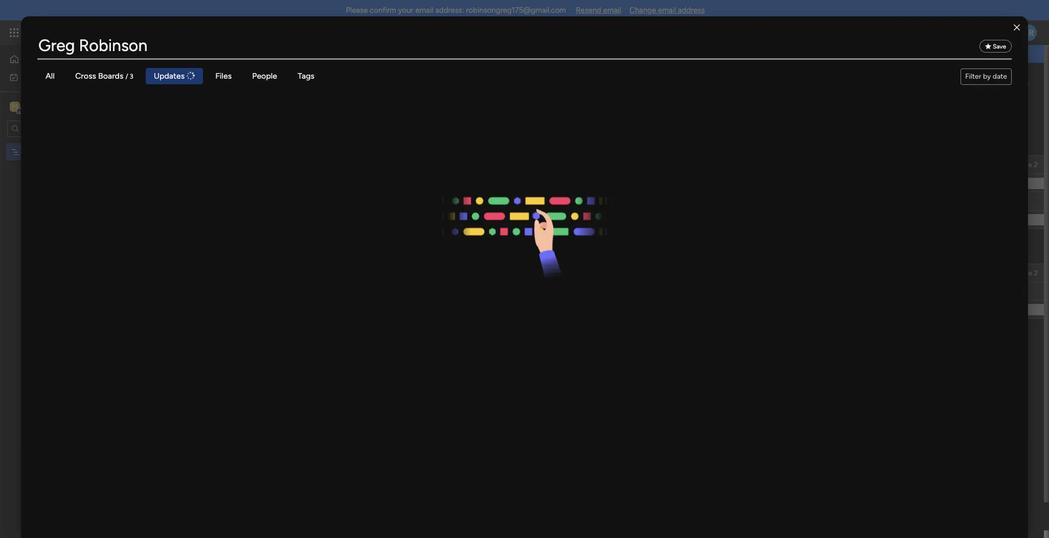 Task type: describe. For each thing, give the bounding box(es) containing it.
main table
[[240, 79, 274, 87]]

email for resend email
[[603, 6, 622, 15]]

change email address
[[630, 6, 705, 15]]

a
[[656, 49, 660, 59]]

/ inside cross boards / 3
[[126, 73, 128, 80]]

board #1 list box
[[0, 141, 130, 299]]

save
[[993, 43, 1007, 50]]

cross
[[75, 71, 96, 81]]

1 table from the left
[[257, 79, 274, 87]]

updates
[[154, 71, 185, 81]]

1 horizontal spatial work
[[83, 27, 101, 38]]

my work button
[[6, 69, 110, 85]]

link
[[699, 49, 711, 59]]

workspace selection element
[[10, 101, 85, 114]]

the
[[607, 49, 619, 59]]

filter by date
[[966, 72, 1008, 81]]

invite
[[955, 79, 973, 87]]

resend
[[576, 6, 602, 15]]

this
[[486, 49, 500, 59]]

filter
[[966, 72, 982, 81]]

Search in workspace field
[[21, 123, 85, 135]]

dapulse favorite image
[[986, 43, 992, 50]]

people
[[252, 71, 277, 81]]

2 for first 'timeline 2' field from the top of the page
[[1034, 160, 1038, 169]]

2 table from the left
[[290, 79, 306, 87]]

select product image
[[9, 28, 19, 38]]

timeline 2 for first 'timeline 2' field from the top of the page
[[1006, 160, 1038, 169]]

is
[[526, 49, 531, 59]]

1 timeline 2 field from the top
[[1003, 159, 1041, 171]]

1 image
[[900, 21, 909, 32]]

board
[[503, 49, 524, 59]]

visible
[[533, 49, 556, 59]]

updates link
[[146, 68, 203, 84]]

1 email from the left
[[416, 6, 434, 15]]

board inside list box
[[24, 148, 43, 156]]

please confirm your email address: robinsongreg175@gmail.com
[[346, 6, 566, 15]]

all link
[[37, 68, 63, 84]]

address
[[678, 6, 705, 15]]

files
[[215, 71, 232, 81]]

invite / 1
[[955, 79, 983, 87]]

workspace image
[[10, 101, 20, 112]]

2 timeline 2 field from the top
[[1003, 268, 1041, 279]]

shareable
[[663, 49, 697, 59]]

this  board is visible to anyone on the web with a shareable link
[[486, 49, 711, 59]]

1
[[980, 79, 983, 87]]

main table button
[[224, 75, 282, 92]]

cross boards / 3
[[75, 71, 133, 81]]

home
[[24, 55, 43, 63]]

management
[[103, 27, 159, 38]]

all
[[46, 71, 55, 81]]

please
[[346, 6, 368, 15]]

resend email
[[576, 6, 622, 15]]

Board #1 field
[[155, 76, 214, 93]]

date
[[993, 72, 1008, 81]]



Task type: vqa. For each thing, say whether or not it's contained in the screenshot.
the search field
no



Task type: locate. For each thing, give the bounding box(es) containing it.
1 horizontal spatial table
[[290, 79, 306, 87]]

people link
[[244, 68, 285, 84]]

workspace
[[43, 102, 84, 111]]

0 horizontal spatial board
[[24, 148, 43, 156]]

1 horizontal spatial email
[[603, 6, 622, 15]]

email right your
[[416, 6, 434, 15]]

0 vertical spatial board #1
[[158, 76, 211, 93]]

tags link
[[290, 68, 323, 84]]

1 timeline from the top
[[1006, 160, 1033, 169]]

1 horizontal spatial /
[[975, 79, 978, 87]]

home button
[[6, 51, 110, 68]]

1 vertical spatial main
[[24, 102, 41, 111]]

board right 3
[[158, 76, 194, 93]]

2 email from the left
[[603, 6, 622, 15]]

/ left 1
[[975, 79, 978, 87]]

greg robinson image
[[1021, 25, 1037, 41]]

0 vertical spatial work
[[83, 27, 101, 38]]

main inside workspace selection element
[[24, 102, 41, 111]]

on
[[596, 49, 605, 59]]

close image
[[1014, 24, 1020, 31]]

0 vertical spatial timeline 2
[[1006, 160, 1038, 169]]

2 for first 'timeline 2' field from the bottom of the page
[[1034, 269, 1038, 277]]

1 vertical spatial 2
[[1034, 269, 1038, 277]]

0 horizontal spatial board #1
[[24, 148, 52, 156]]

0 vertical spatial #1
[[197, 76, 211, 93]]

1 vertical spatial timeline 2 field
[[1003, 268, 1041, 279]]

your
[[398, 6, 414, 15]]

main
[[240, 79, 256, 87], [24, 102, 41, 111]]

0 horizontal spatial /
[[126, 73, 128, 80]]

Search Everything ... field
[[37, 33, 1012, 58]]

table
[[257, 79, 274, 87], [290, 79, 306, 87]]

main right the workspace image
[[24, 102, 41, 111]]

option
[[0, 143, 130, 145]]

/ left 3
[[126, 73, 128, 80]]

1 horizontal spatial main
[[240, 79, 256, 87]]

main for main workspace
[[24, 102, 41, 111]]

timeline
[[1006, 160, 1033, 169], [1006, 269, 1033, 277]]

email
[[416, 6, 434, 15], [603, 6, 622, 15], [658, 6, 676, 15]]

table left table button
[[257, 79, 274, 87]]

by
[[984, 72, 991, 81]]

change
[[630, 6, 656, 15]]

my work
[[23, 72, 50, 81]]

web
[[621, 49, 637, 59]]

to
[[558, 49, 565, 59]]

1 vertical spatial timeline 2
[[1006, 269, 1038, 277]]

board #1 inside list box
[[24, 148, 52, 156]]

work right my
[[34, 72, 50, 81]]

boards
[[98, 71, 123, 81]]

2 timeline 2 from the top
[[1006, 269, 1038, 277]]

board
[[158, 76, 194, 93], [24, 148, 43, 156]]

0 vertical spatial timeline 2 field
[[1003, 159, 1041, 171]]

1 horizontal spatial board
[[158, 76, 194, 93]]

/ inside button
[[975, 79, 978, 87]]

0 vertical spatial board
[[158, 76, 194, 93]]

board #1
[[158, 76, 211, 93], [24, 148, 52, 156]]

table right people link
[[290, 79, 306, 87]]

timeline 2 for first 'timeline 2' field from the bottom of the page
[[1006, 269, 1038, 277]]

email right change
[[658, 6, 676, 15]]

1 vertical spatial #1
[[45, 148, 52, 156]]

main workspace
[[24, 102, 84, 111]]

m
[[12, 102, 18, 111]]

board #1 inside field
[[158, 76, 211, 93]]

timeline for first 'timeline 2' field from the bottom of the page
[[1006, 269, 1033, 277]]

spinner image
[[185, 70, 196, 81]]

2 timeline from the top
[[1006, 269, 1033, 277]]

work management
[[83, 27, 159, 38]]

1 vertical spatial board #1
[[24, 148, 52, 156]]

resend email link
[[576, 6, 622, 15]]

timeline for first 'timeline 2' field from the top of the page
[[1006, 160, 1033, 169]]

tags
[[298, 71, 315, 81]]

work left management
[[83, 27, 101, 38]]

None field
[[37, 33, 1012, 58]]

main for main table
[[240, 79, 256, 87]]

work
[[83, 27, 101, 38], [34, 72, 50, 81]]

timeline 2
[[1006, 160, 1038, 169], [1006, 269, 1038, 277]]

anyone
[[568, 49, 594, 59]]

save link
[[980, 40, 1012, 53]]

board down the search in workspace field
[[24, 148, 43, 156]]

1 horizontal spatial board #1
[[158, 76, 211, 93]]

invite / 1 button
[[937, 75, 987, 92]]

1 vertical spatial work
[[34, 72, 50, 81]]

0 horizontal spatial email
[[416, 6, 434, 15]]

0 horizontal spatial table
[[257, 79, 274, 87]]

board inside field
[[158, 76, 194, 93]]

confirm
[[370, 6, 396, 15]]

2 horizontal spatial email
[[658, 6, 676, 15]]

main right files link
[[240, 79, 256, 87]]

0 horizontal spatial work
[[34, 72, 50, 81]]

1 2 from the top
[[1034, 160, 1038, 169]]

#1
[[197, 76, 211, 93], [45, 148, 52, 156]]

files link
[[207, 68, 240, 84]]

main inside button
[[240, 79, 256, 87]]

email for change email address
[[658, 6, 676, 15]]

work management button
[[27, 19, 163, 46]]

0 horizontal spatial main
[[24, 102, 41, 111]]

table button
[[282, 75, 314, 92]]

3 email from the left
[[658, 6, 676, 15]]

0 horizontal spatial #1
[[45, 148, 52, 156]]

1 horizontal spatial #1
[[197, 76, 211, 93]]

1 timeline 2 from the top
[[1006, 160, 1038, 169]]

my
[[23, 72, 32, 81]]

#1 inside list box
[[45, 148, 52, 156]]

address:
[[436, 6, 464, 15]]

with
[[639, 49, 654, 59]]

0 vertical spatial main
[[240, 79, 256, 87]]

3
[[130, 73, 133, 80]]

email right the resend
[[603, 6, 622, 15]]

#1 right spinner image
[[197, 76, 211, 93]]

robinsongreg175@gmail.com
[[466, 6, 566, 15]]

0 vertical spatial 2
[[1034, 160, 1038, 169]]

0 vertical spatial timeline
[[1006, 160, 1033, 169]]

2 2 from the top
[[1034, 269, 1038, 277]]

change email address link
[[630, 6, 705, 15]]

filter by date button
[[961, 69, 1012, 85]]

1 vertical spatial board
[[24, 148, 43, 156]]

1 vertical spatial timeline
[[1006, 269, 1033, 277]]

#1 down the search in workspace field
[[45, 148, 52, 156]]

Timeline 2 field
[[1003, 159, 1041, 171], [1003, 268, 1041, 279]]

/
[[126, 73, 128, 80], [975, 79, 978, 87]]

#1 inside field
[[197, 76, 211, 93]]

2
[[1034, 160, 1038, 169], [1034, 269, 1038, 277]]



